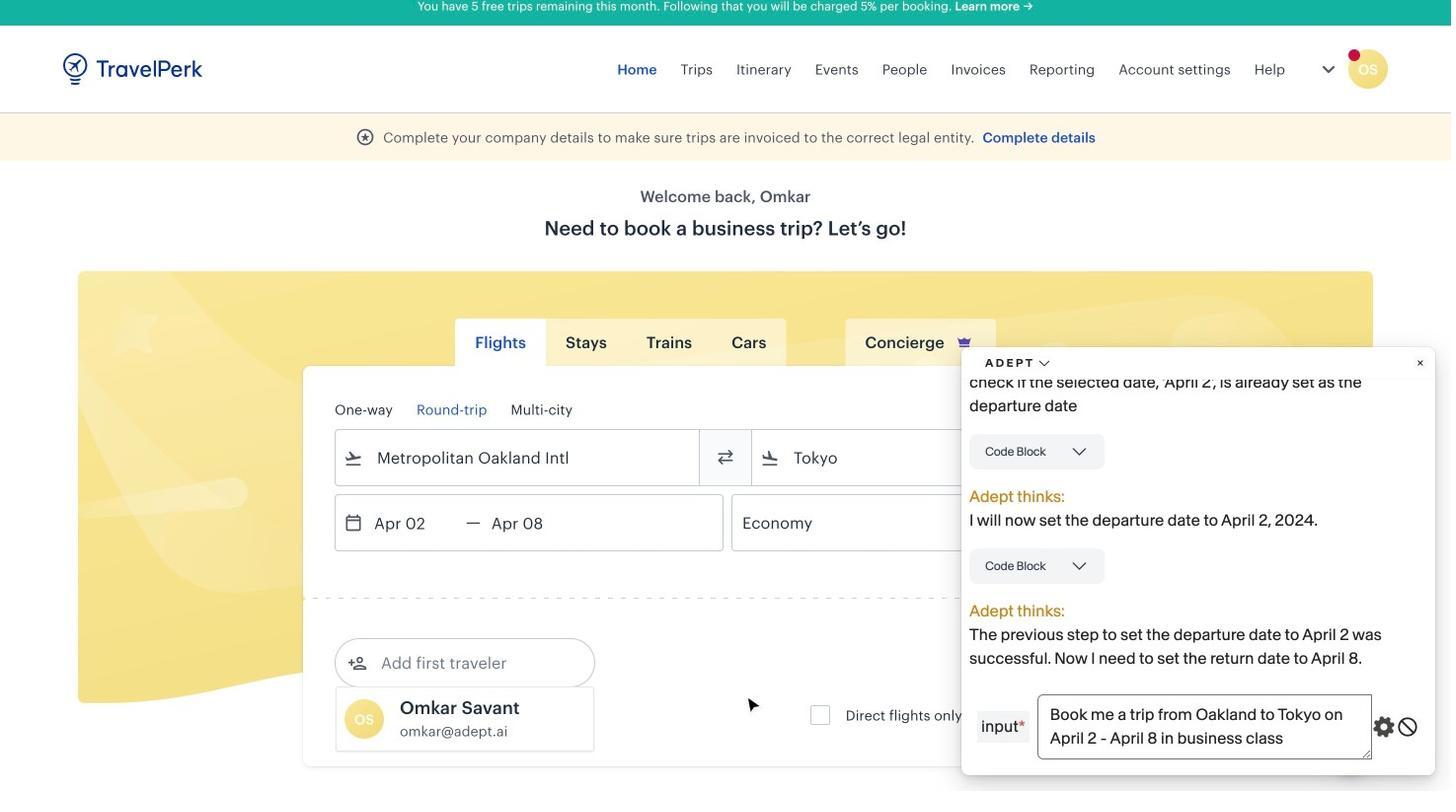 Task type: locate. For each thing, give the bounding box(es) containing it.
To search field
[[780, 442, 1090, 474]]

Depart text field
[[363, 496, 466, 551]]

Add first traveler search field
[[367, 648, 573, 679]]

Return text field
[[481, 496, 583, 551]]



Task type: describe. For each thing, give the bounding box(es) containing it.
From search field
[[363, 442, 673, 474]]



Task type: vqa. For each thing, say whether or not it's contained in the screenshot.
Add first traveler "search field"
yes



